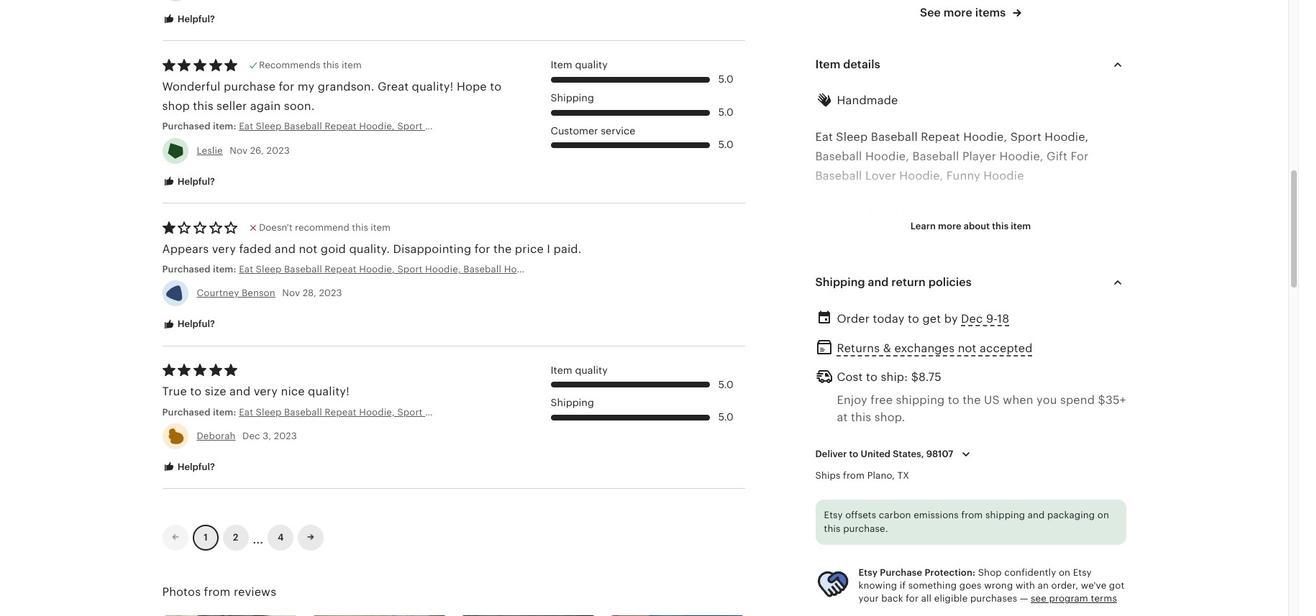 Task type: vqa. For each thing, say whether or not it's contained in the screenshot.
Hoodie,
yes



Task type: describe. For each thing, give the bounding box(es) containing it.
and right size
[[229, 385, 251, 399]]

the down "loved"
[[871, 365, 889, 378]]

shop
[[162, 99, 190, 113]]

us
[[984, 393, 1000, 407]]

the left price
[[493, 242, 512, 256]]

item for wonderful purchase for my grandson.  great quality!  hope to shop this seller again soon.
[[551, 59, 572, 71]]

baseball up "very"
[[815, 169, 862, 183]]

cost to ship: $ 8.75
[[837, 371, 942, 384]]

item details
[[815, 57, 880, 71]]

goes
[[959, 581, 982, 591]]

to inside wonderful purchase for my grandson.  great quality!  hope to shop this seller again soon.
[[490, 80, 502, 94]]

x
[[831, 521, 837, 535]]

to right 'cost'
[[866, 371, 878, 384]]

i
[[547, 242, 550, 256]]

hoodie
[[915, 208, 954, 222]]

shipping for wonderful purchase for my grandson.  great quality!  hope to shop this seller again soon.
[[551, 92, 594, 104]]

emissions
[[914, 510, 959, 521]]

leslie nov 26, 2023
[[197, 145, 290, 156]]

prints.
[[1077, 580, 1113, 594]]

doesn't recommend this item
[[259, 222, 391, 233]]

rib
[[848, 521, 863, 535]]

quality! for nice
[[308, 385, 350, 399]]

1 50% from the left
[[823, 502, 847, 515]]

to left get
[[908, 312, 919, 326]]

collar
[[1062, 345, 1095, 359]]

to inside dropdown button
[[849, 449, 858, 459]]

item: for very
[[213, 264, 236, 275]]

2 50% from the left
[[890, 502, 915, 515]]

we've
[[1081, 581, 1106, 591]]

crew
[[1030, 345, 1059, 359]]

0 vertical spatial is
[[859, 365, 868, 378]]

repeat
[[921, 130, 960, 144]]

leslie
[[197, 145, 223, 156]]

to inside hello there!   welcome to whitebeachsweatshirt&hoodies store!
[[939, 287, 950, 300]]

hoodie, up gift
[[1045, 130, 1089, 144]]

$35+
[[1098, 393, 1126, 407]]

get
[[922, 312, 941, 326]]

exchanges
[[894, 342, 955, 356]]

26,
[[250, 145, 264, 156]]

player
[[962, 150, 996, 163]]

courtney benson nov 28, 2023
[[197, 288, 342, 299]]

etsy offsets carbon emissions from shipping and packaging on this purchase.
[[824, 510, 1109, 535]]

lover
[[865, 169, 896, 183]]

united
[[861, 449, 891, 459]]

see more items link
[[920, 5, 1021, 21]]

ships
[[815, 470, 841, 481]]

and up creates
[[983, 404, 1004, 418]]

18
[[997, 312, 1009, 326]]

colour-
[[957, 541, 997, 554]]

nice
[[281, 385, 305, 399]]

gildan
[[911, 345, 948, 359]]

learn more about this item button
[[900, 214, 1042, 240]]

shop.
[[874, 410, 905, 424]]

as
[[983, 463, 995, 476]]

and up —
[[1011, 580, 1032, 594]]

content
[[839, 463, 883, 476]]

packaging
[[1047, 510, 1095, 521]]

at
[[837, 410, 848, 424]]

tx
[[898, 470, 909, 481]]

1 vertical spatial cotton
[[850, 502, 887, 515]]

not inside button
[[958, 342, 977, 356]]

and inside etsy offsets carbon emissions from shipping and packaging on this purchase.
[[1028, 510, 1045, 521]]

this up grandson.
[[323, 60, 339, 71]]

hood
[[898, 541, 927, 554]]

dec 9-18 button
[[961, 309, 1009, 330]]

comfortable inside very comfortable hoodie you will feel very special be kind hooded
[[843, 208, 912, 222]]

purchased item: for true
[[162, 407, 239, 418]]

sport
[[1010, 130, 1041, 144]]

deborah link
[[197, 431, 236, 441]]

purchased for wonderful purchase for my grandson.  great quality!  hope to shop this seller again soon.
[[162, 121, 211, 132]]

1 horizontal spatial our
[[901, 463, 920, 476]]

match
[[937, 365, 972, 378]]

appears very faded and not goid quality.  disappointing for the price i paid.
[[162, 242, 582, 256]]

from inside etsy offsets carbon emissions from shipping and packaging on this purchase.
[[961, 510, 983, 521]]

item quality for wonderful purchase for my grandson.  great quality!  hope to shop this seller again soon.
[[551, 59, 608, 71]]

more for learn
[[938, 221, 961, 232]]

relaxed
[[823, 482, 867, 496]]

item quality for true to size and very nice quality!
[[551, 365, 608, 376]]

details
[[843, 57, 880, 71]]

deliver to united states, 98107
[[815, 449, 953, 459]]

recommend
[[295, 222, 349, 233]]

seller
[[217, 99, 247, 113]]

0 horizontal spatial our
[[847, 580, 866, 594]]

very inside very comfortable hoodie you will feel very special be kind hooded
[[885, 228, 909, 242]]

shipping for true to size and very nice quality!
[[551, 397, 594, 409]]

2 5.0 from the top
[[718, 106, 733, 118]]

—
[[1020, 594, 1028, 604]]

you
[[1037, 393, 1057, 407]]

a
[[1015, 423, 1022, 437]]

hoodie, up player at the right top of the page
[[963, 130, 1007, 144]]

helpful? button for true
[[151, 454, 226, 481]]

this inside learn more about this item "dropdown button"
[[992, 221, 1009, 232]]

8.75
[[919, 371, 942, 384]]

hoodie, up lover
[[865, 150, 909, 163]]

baseball down 'sleep'
[[815, 150, 862, 163]]

2023 for grandson.
[[267, 145, 290, 156]]

free
[[871, 393, 893, 407]]

return
[[891, 276, 926, 289]]

plano,
[[867, 470, 895, 481]]

prints
[[870, 580, 902, 594]]

true to size and very nice quality!
[[162, 385, 350, 399]]

the inside enjoy free shipping to the us when you spend $35+ at this shop.
[[963, 393, 981, 407]]

ships from plano, tx
[[815, 470, 909, 481]]

there!
[[848, 287, 881, 300]]

ship:
[[881, 371, 908, 384]]

helpful? button for appears
[[151, 312, 226, 338]]

for inside wonderful purchase for my grandson.  great quality!  hope to shop this seller again soon.
[[279, 80, 295, 94]]

to inside enjoy free shipping to the us when you spend $35+ at this shop.
[[948, 393, 959, 407]]

item inside dropdown button
[[815, 57, 840, 71]]

0 horizontal spatial not
[[299, 242, 317, 256]]

for left price
[[475, 242, 490, 256]]

3 5.0 from the top
[[718, 139, 733, 151]]

5 5.0 from the top
[[718, 412, 733, 423]]

2023 for very
[[274, 431, 297, 441]]

carbon
[[879, 510, 911, 521]]

helpful? for appears
[[175, 319, 215, 330]]

purchased for appears very faded and not goid quality.  disappointing for the price i paid.
[[162, 264, 211, 275]]

helpful? button for wonderful
[[151, 169, 226, 195]]

on inside shop confidently on etsy knowing if something goes wrong with an order, we've got your back for all eligible purchases —
[[1059, 568, 1070, 578]]

doesn't
[[259, 222, 293, 233]]

etsy inside shop confidently on etsy knowing if something goes wrong with an order, we've got your back for all eligible purchases —
[[1073, 568, 1092, 578]]

learn more about this item
[[910, 221, 1031, 232]]

and inside dropdown button
[[868, 276, 889, 289]]

18500
[[951, 345, 986, 359]]

true
[[162, 385, 187, 399]]

28,
[[303, 288, 316, 299]]

hoodie inside this much-loved gildan 18500 unisex crew collar hoodie is the perfect match for your classic or sportswear combinations. air-jet yarn and quarter-turn fabric help eliminate wrinkles and pilling, while the cotton and polyester blend creates a soft and comfortable feel. the content of our product is as follows: - relaxed fit - unisex - 50% cotton 50% polyester - 1 x 1 rib with spandex - double-lined hood with colour-matched drawcord - pouch pocket all of our prints are high heat vinyl and quality prints.
[[815, 365, 856, 378]]

sleep
[[836, 130, 868, 144]]

see
[[1031, 594, 1047, 604]]

the down quarter-
[[1082, 404, 1100, 418]]

store!
[[999, 306, 1033, 320]]

eat sleep baseball repeat hoodie, sport hoodie, baseball hoodie, baseball player hoodie, gift for baseball lover hoodie, funny hoodie
[[815, 130, 1089, 183]]

this inside enjoy free shipping to the us when you spend $35+ at this shop.
[[851, 410, 871, 424]]

grandson.
[[318, 80, 374, 94]]

product
[[923, 463, 967, 476]]

baseball up lover
[[871, 130, 918, 144]]

customer
[[551, 125, 598, 136]]

welcome
[[884, 287, 936, 300]]

baseball down repeat
[[912, 150, 959, 163]]

quality! for great
[[412, 80, 454, 94]]

&
[[883, 342, 891, 356]]

helpful? for wonderful
[[175, 176, 215, 187]]

0 vertical spatial of
[[886, 463, 897, 476]]



Task type: locate. For each thing, give the bounding box(es) containing it.
helpful? for true
[[175, 462, 215, 472]]

1 inside this much-loved gildan 18500 unisex crew collar hoodie is the perfect match for your classic or sportswear combinations. air-jet yarn and quarter-turn fabric help eliminate wrinkles and pilling, while the cotton and polyester blend creates a soft and comfortable feel. the content of our product is as follows: - relaxed fit - unisex - 50% cotton 50% polyester - 1 x 1 rib with spandex - double-lined hood with colour-matched drawcord - pouch pocket all of our prints are high heat vinyl and quality prints.
[[840, 521, 845, 535]]

0 horizontal spatial shipping
[[896, 393, 945, 407]]

etsy up knowing
[[858, 568, 878, 578]]

enjoy
[[837, 393, 867, 407]]

2 vertical spatial from
[[204, 586, 231, 599]]

our
[[901, 463, 920, 476], [847, 580, 866, 594]]

0 vertical spatial hoodie
[[983, 169, 1024, 183]]

2023 right 26,
[[267, 145, 290, 156]]

eligible
[[934, 594, 968, 604]]

courtney
[[197, 288, 239, 299]]

items
[[975, 6, 1006, 20]]

with up protection:
[[930, 541, 954, 554]]

purchased item: down appears
[[162, 264, 239, 275]]

etsy for etsy purchase protection:
[[858, 568, 878, 578]]

when
[[1003, 393, 1033, 407]]

for left the my
[[279, 80, 295, 94]]

1 vertical spatial item:
[[213, 264, 236, 275]]

from for reviews
[[204, 586, 231, 599]]

2 vertical spatial shipping
[[551, 397, 594, 409]]

quality! right nice
[[308, 385, 350, 399]]

1
[[840, 521, 845, 535], [203, 532, 207, 543]]

1 vertical spatial purchased item:
[[162, 264, 239, 275]]

very left faded
[[212, 242, 236, 256]]

0 vertical spatial comfortable
[[843, 208, 912, 222]]

0 horizontal spatial etsy
[[824, 510, 843, 521]]

item: down seller
[[213, 121, 236, 132]]

purchased for true to size and very nice quality!
[[162, 407, 211, 418]]

of left 'tx'
[[886, 463, 897, 476]]

helpful?
[[175, 14, 215, 24], [175, 176, 215, 187], [175, 319, 215, 330], [175, 462, 215, 472]]

0 vertical spatial polyester
[[880, 423, 932, 437]]

shipping inside etsy offsets carbon emissions from shipping and packaging on this purchase.
[[985, 510, 1025, 521]]

1 inside 1 link
[[203, 532, 207, 543]]

dec
[[961, 312, 983, 326], [242, 431, 260, 441]]

order
[[837, 312, 870, 326]]

spandex
[[894, 521, 941, 535]]

shipping down $
[[896, 393, 945, 407]]

0 vertical spatial with
[[867, 521, 891, 535]]

benson
[[242, 288, 275, 299]]

1 vertical spatial item quality
[[551, 365, 608, 376]]

dec left 3,
[[242, 431, 260, 441]]

0 vertical spatial shipping
[[896, 393, 945, 407]]

0 horizontal spatial item
[[342, 60, 362, 71]]

0 vertical spatial 2023
[[267, 145, 290, 156]]

2 helpful? button from the top
[[151, 169, 226, 195]]

1 vertical spatial your
[[858, 594, 879, 604]]

this up double-
[[824, 524, 841, 535]]

hoodie down this
[[815, 365, 856, 378]]

you
[[815, 228, 836, 242]]

wonderful purchase for my grandson.  great quality!  hope to shop this seller again soon.
[[162, 80, 502, 113]]

from up colour-
[[961, 510, 983, 521]]

hello there!   welcome to whitebeachsweatshirt&hoodies store!
[[815, 287, 1033, 320]]

1 horizontal spatial not
[[958, 342, 977, 356]]

2 vertical spatial purchased item:
[[162, 407, 239, 418]]

1 left 2
[[203, 532, 207, 543]]

again
[[250, 99, 281, 113]]

from right photos
[[204, 586, 231, 599]]

1 vertical spatial hoodie
[[815, 365, 856, 378]]

1 horizontal spatial dec
[[961, 312, 983, 326]]

1 purchased item: from the top
[[162, 121, 239, 132]]

1 vertical spatial not
[[958, 342, 977, 356]]

of
[[886, 463, 897, 476], [833, 580, 844, 594]]

the
[[815, 463, 836, 476]]

the
[[493, 242, 512, 256], [871, 365, 889, 378], [963, 393, 981, 407], [1082, 404, 1100, 418]]

fit
[[870, 482, 882, 496]]

1 vertical spatial is
[[971, 463, 980, 476]]

…
[[253, 527, 263, 548]]

this inside wonderful purchase for my grandson.  great quality!  hope to shop this seller again soon.
[[193, 99, 213, 113]]

classic
[[1022, 365, 1060, 378]]

4 helpful? from the top
[[175, 462, 215, 472]]

cotton down the fabric
[[815, 423, 852, 437]]

polyester up spandex
[[918, 502, 970, 515]]

0 horizontal spatial dec
[[242, 431, 260, 441]]

0 vertical spatial quality!
[[412, 80, 454, 94]]

this right at
[[851, 410, 871, 424]]

your inside shop confidently on etsy knowing if something goes wrong with an order, we've got your back for all eligible purchases —
[[858, 594, 879, 604]]

to up content
[[849, 449, 858, 459]]

shipping up matched
[[985, 510, 1025, 521]]

cotton down the fit
[[850, 502, 887, 515]]

purchased down appears
[[162, 264, 211, 275]]

comfortable up feel
[[843, 208, 912, 222]]

0 vertical spatial more
[[943, 6, 972, 20]]

comfortable up content
[[815, 443, 884, 457]]

item for true to size and very nice quality!
[[551, 365, 572, 376]]

your inside this much-loved gildan 18500 unisex crew collar hoodie is the perfect match for your classic or sportswear combinations. air-jet yarn and quarter-turn fabric help eliminate wrinkles and pilling, while the cotton and polyester blend creates a soft and comfortable feel. the content of our product is as follows: - relaxed fit - unisex - 50% cotton 50% polyester - 1 x 1 rib with spandex - double-lined hood with colour-matched drawcord - pouch pocket all of our prints are high heat vinyl and quality prints.
[[994, 365, 1019, 378]]

1 vertical spatial quality!
[[308, 385, 350, 399]]

nov left 26,
[[230, 145, 248, 156]]

and left packaging
[[1028, 510, 1045, 521]]

0 horizontal spatial on
[[1059, 568, 1070, 578]]

more
[[943, 6, 972, 20], [938, 221, 961, 232]]

recommends
[[259, 60, 320, 71]]

hoodie inside eat sleep baseball repeat hoodie, sport hoodie, baseball hoodie, baseball player hoodie, gift for baseball lover hoodie, funny hoodie
[[983, 169, 1024, 183]]

2023 right 3,
[[274, 431, 297, 441]]

purchased item: down size
[[162, 407, 239, 418]]

etsy up the we've at bottom right
[[1073, 568, 1092, 578]]

1 vertical spatial with
[[930, 541, 954, 554]]

all
[[921, 594, 932, 604]]

1 horizontal spatial item
[[371, 222, 391, 233]]

purchased item: up leslie
[[162, 121, 239, 132]]

1 vertical spatial dec
[[242, 431, 260, 441]]

1 horizontal spatial with
[[930, 541, 954, 554]]

the left us
[[963, 393, 981, 407]]

hoodie
[[983, 169, 1024, 183], [815, 365, 856, 378]]

not up match on the bottom right of the page
[[958, 342, 977, 356]]

this inside etsy offsets carbon emissions from shipping and packaging on this purchase.
[[824, 524, 841, 535]]

item inside "dropdown button"
[[1011, 221, 1031, 232]]

returns & exchanges not accepted
[[837, 342, 1033, 356]]

0 horizontal spatial from
[[204, 586, 231, 599]]

2 vertical spatial purchased
[[162, 407, 211, 418]]

1 horizontal spatial 50%
[[890, 502, 915, 515]]

2 helpful? from the top
[[175, 176, 215, 187]]

nov left 28,
[[282, 288, 300, 299]]

0 horizontal spatial unisex
[[892, 482, 929, 496]]

is down much-
[[859, 365, 868, 378]]

comfortable
[[843, 208, 912, 222], [815, 443, 884, 457]]

shipping inside enjoy free shipping to the us when you spend $35+ at this shop.
[[896, 393, 945, 407]]

knowing
[[858, 581, 897, 591]]

0 horizontal spatial 1
[[203, 532, 207, 543]]

helpful? button down deborah
[[151, 454, 226, 481]]

see more items
[[920, 6, 1008, 20]]

for up jet
[[975, 365, 991, 378]]

4 helpful? button from the top
[[151, 454, 226, 481]]

1 horizontal spatial unisex
[[989, 345, 1026, 359]]

1 vertical spatial purchased
[[162, 264, 211, 275]]

more inside "dropdown button"
[[938, 221, 961, 232]]

item quality
[[551, 59, 608, 71], [551, 365, 608, 376]]

purchased item: for wonderful
[[162, 121, 239, 132]]

and down "classic"
[[1029, 384, 1050, 398]]

1 horizontal spatial etsy
[[858, 568, 878, 578]]

1 vertical spatial unisex
[[892, 482, 929, 496]]

1 5.0 from the top
[[718, 74, 733, 85]]

purchase
[[224, 80, 276, 94]]

3 helpful? from the top
[[175, 319, 215, 330]]

helpful? button up wonderful
[[151, 6, 226, 33]]

disappointing
[[393, 242, 471, 256]]

3 purchased item: from the top
[[162, 407, 239, 418]]

2 horizontal spatial from
[[961, 510, 983, 521]]

1 vertical spatial of
[[833, 580, 844, 594]]

item up grandson.
[[342, 60, 362, 71]]

1 item quality from the top
[[551, 59, 608, 71]]

helpful? up wonderful
[[175, 14, 215, 24]]

lined
[[867, 541, 894, 554]]

pouch
[[823, 560, 858, 574]]

this up quality.
[[352, 222, 368, 233]]

to left the air-
[[948, 393, 959, 407]]

2 horizontal spatial etsy
[[1073, 568, 1092, 578]]

0 vertical spatial nov
[[230, 145, 248, 156]]

1 vertical spatial 2023
[[319, 288, 342, 299]]

2 purchased from the top
[[162, 264, 211, 275]]

0 vertical spatial purchased
[[162, 121, 211, 132]]

enjoy free shipping to the us when you spend $35+ at this shop.
[[837, 393, 1126, 424]]

quality for wonderful purchase for my grandson.  great quality!  hope to shop this seller again soon.
[[575, 59, 608, 71]]

helpful? down deborah
[[175, 462, 215, 472]]

quality inside this much-loved gildan 18500 unisex crew collar hoodie is the perfect match for your classic or sportswear combinations. air-jet yarn and quarter-turn fabric help eliminate wrinkles and pilling, while the cotton and polyester blend creates a soft and comfortable feel. the content of our product is as follows: - relaxed fit - unisex - 50% cotton 50% polyester - 1 x 1 rib with spandex - double-lined hood with colour-matched drawcord - pouch pocket all of our prints are high heat vinyl and quality prints.
[[1036, 580, 1074, 594]]

on right packaging
[[1097, 510, 1109, 521]]

1 helpful? button from the top
[[151, 6, 226, 33]]

1 vertical spatial our
[[847, 580, 866, 594]]

returns
[[837, 342, 880, 356]]

with inside shop confidently on etsy knowing if something goes wrong with an order, we've got your back for all eligible purchases —
[[1016, 581, 1035, 591]]

helpful? down leslie
[[175, 176, 215, 187]]

perfect
[[893, 365, 933, 378]]

soft
[[1025, 423, 1046, 437]]

2 item: from the top
[[213, 264, 236, 275]]

cost
[[837, 371, 863, 384]]

1 horizontal spatial 1
[[840, 521, 845, 535]]

3 item: from the top
[[213, 407, 236, 418]]

with up —
[[1016, 581, 1035, 591]]

hoodie, right lover
[[899, 169, 943, 183]]

pocket
[[861, 560, 899, 574]]

1 horizontal spatial is
[[971, 463, 980, 476]]

our down "states,"
[[901, 463, 920, 476]]

2 vertical spatial with
[[1016, 581, 1035, 591]]

from for plano,
[[843, 470, 865, 481]]

1 horizontal spatial shipping
[[985, 510, 1025, 521]]

helpful? down courtney at left
[[175, 319, 215, 330]]

and down doesn't
[[275, 242, 296, 256]]

1 right the x
[[840, 521, 845, 535]]

item up appears very faded and not goid quality.  disappointing for the price i paid. on the top of the page
[[371, 222, 391, 233]]

your for back
[[858, 594, 879, 604]]

to up by
[[939, 287, 950, 300]]

0 vertical spatial dec
[[961, 312, 983, 326]]

for down are
[[906, 594, 919, 604]]

eliminate
[[879, 404, 931, 418]]

50% up spandex
[[890, 502, 915, 515]]

paid.
[[553, 242, 582, 256]]

is left "as"
[[971, 463, 980, 476]]

not left goid
[[299, 242, 317, 256]]

2
[[233, 532, 238, 543]]

0 vertical spatial purchased item:
[[162, 121, 239, 132]]

shipping inside dropdown button
[[815, 276, 865, 289]]

offsets
[[845, 510, 876, 521]]

1 purchased from the top
[[162, 121, 211, 132]]

0 horizontal spatial of
[[833, 580, 844, 594]]

kind
[[973, 228, 997, 242]]

1 horizontal spatial hoodie
[[983, 169, 1024, 183]]

1 link
[[192, 525, 218, 551]]

hooded
[[1000, 228, 1043, 242]]

item: down size
[[213, 407, 236, 418]]

purchased down true
[[162, 407, 211, 418]]

0 vertical spatial quality
[[575, 59, 608, 71]]

very right feel
[[885, 228, 909, 242]]

0 vertical spatial shipping
[[551, 92, 594, 104]]

1 horizontal spatial nov
[[282, 288, 300, 299]]

and left return
[[868, 276, 889, 289]]

on
[[1097, 510, 1109, 521], [1059, 568, 1070, 578]]

1 horizontal spatial your
[[994, 365, 1019, 378]]

1 vertical spatial shipping
[[815, 276, 865, 289]]

quality!
[[412, 80, 454, 94], [308, 385, 350, 399]]

0 horizontal spatial with
[[867, 521, 891, 535]]

2 horizontal spatial very
[[885, 228, 909, 242]]

2023 right 28,
[[319, 288, 342, 299]]

2 purchased item: from the top
[[162, 264, 239, 275]]

combinations.
[[881, 384, 961, 398]]

turn
[[1098, 384, 1122, 398]]

all
[[815, 580, 830, 594]]

1 horizontal spatial of
[[886, 463, 897, 476]]

this right about
[[992, 221, 1009, 232]]

for inside shop confidently on etsy knowing if something goes wrong with an order, we've got your back for all eligible purchases —
[[906, 594, 919, 604]]

from
[[843, 470, 865, 481], [961, 510, 983, 521], [204, 586, 231, 599]]

learn
[[910, 221, 936, 232]]

etsy for etsy offsets carbon emissions from shipping and packaging on this purchase.
[[824, 510, 843, 521]]

polyester
[[880, 423, 932, 437], [918, 502, 970, 515]]

see program terms
[[1031, 594, 1117, 604]]

1 vertical spatial polyester
[[918, 502, 970, 515]]

1 helpful? from the top
[[175, 14, 215, 24]]

your up the yarn
[[994, 365, 1019, 378]]

baseball
[[871, 130, 918, 144], [815, 150, 862, 163], [912, 150, 959, 163], [815, 169, 862, 183]]

item: up courtney at left
[[213, 264, 236, 275]]

quality! left the hope
[[412, 80, 454, 94]]

with
[[867, 521, 891, 535], [930, 541, 954, 554], [1016, 581, 1035, 591]]

etsy up the x
[[824, 510, 843, 521]]

1 horizontal spatial very
[[254, 385, 278, 399]]

purchased item: for appears
[[162, 264, 239, 275]]

0 vertical spatial very
[[885, 228, 909, 242]]

etsy purchase protection:
[[858, 568, 975, 578]]

1 vertical spatial comfortable
[[815, 443, 884, 457]]

goid
[[321, 242, 346, 256]]

high
[[926, 580, 951, 594]]

item: for purchase
[[213, 121, 236, 132]]

help
[[851, 404, 876, 418]]

quality for true to size and very nice quality!
[[575, 365, 608, 376]]

0 vertical spatial on
[[1097, 510, 1109, 521]]

quality! inside wonderful purchase for my grandson.  great quality!  hope to shop this seller again soon.
[[412, 80, 454, 94]]

2 vertical spatial 2023
[[274, 431, 297, 441]]

very left nice
[[254, 385, 278, 399]]

0 horizontal spatial your
[[858, 594, 879, 604]]

item right kind at right top
[[1011, 221, 1031, 232]]

50% up the x
[[823, 502, 847, 515]]

whitebeachsweatshirt&hoodies
[[815, 306, 996, 320]]

on up order, at the right bottom of the page
[[1059, 568, 1070, 578]]

helpful? button down leslie link
[[151, 169, 226, 195]]

etsy inside etsy offsets carbon emissions from shipping and packaging on this purchase.
[[824, 510, 843, 521]]

0 vertical spatial item:
[[213, 121, 236, 132]]

0 vertical spatial cotton
[[815, 423, 852, 437]]

item details button
[[802, 47, 1139, 82]]

of right all at the bottom right of the page
[[833, 580, 844, 594]]

0 horizontal spatial 50%
[[823, 502, 847, 515]]

your
[[994, 365, 1019, 378], [858, 594, 879, 604]]

to left size
[[190, 385, 202, 399]]

your for classic
[[994, 365, 1019, 378]]

to right the hope
[[490, 80, 502, 94]]

from up the relaxed
[[843, 470, 865, 481]]

hoodie, down sport
[[999, 150, 1043, 163]]

1 vertical spatial shipping
[[985, 510, 1025, 521]]

for inside this much-loved gildan 18500 unisex crew collar hoodie is the perfect match for your classic or sportswear combinations. air-jet yarn and quarter-turn fabric help eliminate wrinkles and pilling, while the cotton and polyester blend creates a soft and comfortable feel. the content of our product is as follows: - relaxed fit - unisex - 50% cotton 50% polyester - 1 x 1 rib with spandex - double-lined hood with colour-matched drawcord - pouch pocket all of our prints are high heat vinyl and quality prints.
[[975, 365, 991, 378]]

loved
[[877, 345, 908, 359]]

and down help
[[855, 423, 877, 437]]

returns & exchanges not accepted button
[[837, 338, 1033, 359]]

etsy
[[824, 510, 843, 521], [858, 568, 878, 578], [1073, 568, 1092, 578]]

3 purchased from the top
[[162, 407, 211, 418]]

0 vertical spatial not
[[299, 242, 317, 256]]

helpful? button down courtney at left
[[151, 312, 226, 338]]

1 vertical spatial from
[[961, 510, 983, 521]]

comfortable inside this much-loved gildan 18500 unisex crew collar hoodie is the perfect match for your classic or sportswear combinations. air-jet yarn and quarter-turn fabric help eliminate wrinkles and pilling, while the cotton and polyester blend creates a soft and comfortable feel. the content of our product is as follows: - relaxed fit - unisex - 50% cotton 50% polyester - 1 x 1 rib with spandex - double-lined hood with colour-matched drawcord - pouch pocket all of our prints are high heat vinyl and quality prints.
[[815, 443, 884, 457]]

and down while
[[1050, 423, 1071, 437]]

2 vertical spatial item:
[[213, 407, 236, 418]]

this down wonderful
[[193, 99, 213, 113]]

purchased down shop
[[162, 121, 211, 132]]

2 vertical spatial quality
[[1036, 580, 1074, 594]]

hoodie down player at the right top of the page
[[983, 169, 1024, 183]]

photos from reviews
[[162, 586, 276, 599]]

1 item: from the top
[[213, 121, 236, 132]]

heat
[[954, 580, 979, 594]]

more for see
[[943, 6, 972, 20]]

1 vertical spatial very
[[212, 242, 236, 256]]

4 5.0 from the top
[[718, 379, 733, 390]]

0 horizontal spatial quality!
[[308, 385, 350, 399]]

while
[[1049, 404, 1079, 418]]

unisex down 18
[[989, 345, 1026, 359]]

0 vertical spatial unisex
[[989, 345, 1026, 359]]

2 horizontal spatial with
[[1016, 581, 1035, 591]]

0 horizontal spatial nov
[[230, 145, 248, 156]]

0 horizontal spatial hoodie
[[815, 365, 856, 378]]

0 horizontal spatial very
[[212, 242, 236, 256]]

got
[[1109, 581, 1124, 591]]

on inside etsy offsets carbon emissions from shipping and packaging on this purchase.
[[1097, 510, 1109, 521]]

0 vertical spatial your
[[994, 365, 1019, 378]]

1 vertical spatial on
[[1059, 568, 1070, 578]]

1 vertical spatial nov
[[282, 288, 300, 299]]

item
[[815, 57, 840, 71], [551, 59, 572, 71], [551, 365, 572, 376]]

0 vertical spatial from
[[843, 470, 865, 481]]

dec left 9- in the bottom right of the page
[[961, 312, 983, 326]]

and
[[275, 242, 296, 256], [868, 276, 889, 289], [1029, 384, 1050, 398], [229, 385, 251, 399], [983, 404, 1004, 418], [855, 423, 877, 437], [1050, 423, 1071, 437], [1028, 510, 1045, 521], [1011, 580, 1032, 594]]

soon.
[[284, 99, 315, 113]]

your down knowing
[[858, 594, 879, 604]]

2 vertical spatial very
[[254, 385, 278, 399]]

2 horizontal spatial item
[[1011, 221, 1031, 232]]

2 item quality from the top
[[551, 365, 608, 376]]

1 vertical spatial more
[[938, 221, 961, 232]]

our down 'pouch'
[[847, 580, 866, 594]]

1 horizontal spatial on
[[1097, 510, 1109, 521]]

item: for to
[[213, 407, 236, 418]]

0 vertical spatial item quality
[[551, 59, 608, 71]]

deborah dec 3, 2023
[[197, 431, 297, 441]]

special
[[912, 228, 952, 242]]

purchase.
[[843, 524, 888, 535]]

3 helpful? button from the top
[[151, 312, 226, 338]]

4 link
[[268, 525, 294, 551]]

0 vertical spatial our
[[901, 463, 920, 476]]



